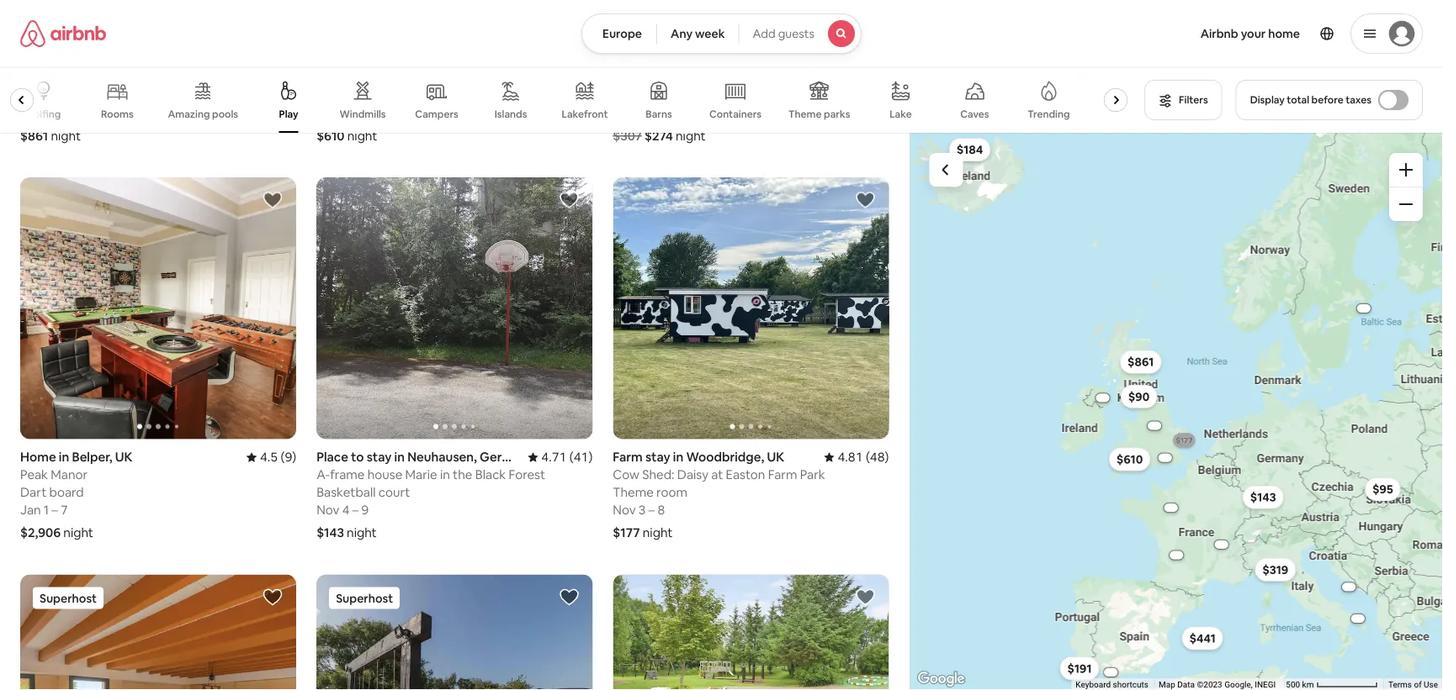 Task type: describe. For each thing, give the bounding box(es) containing it.
night inside tennis court nov 1 – 6 $307 $274 night
[[676, 127, 706, 144]]

ewhurst,
[[695, 52, 747, 68]]

lakefront
[[562, 108, 609, 121]]

7
[[61, 502, 68, 519]]

500
[[1286, 681, 1300, 691]]

home
[[1269, 26, 1300, 41]]

4
[[342, 502, 350, 519]]

$610 button
[[1109, 448, 1151, 472]]

at
[[711, 467, 723, 483]]

$319 button
[[1255, 559, 1296, 582]]

$143 inside a-frame house marie in the black forest basketball court nov 4 – 9 $143 night
[[317, 525, 344, 542]]

500 km
[[1286, 681, 1316, 691]]

theme inside farm stay in woodbridge, uk cow shed: daisy at easton farm park theme room nov 3 – 8 $177 night
[[613, 485, 654, 501]]

$274
[[645, 127, 673, 144]]

$191 button
[[1060, 658, 1099, 681]]

airbnb
[[1201, 26, 1239, 41]]

$441 button
[[1182, 627, 1223, 651]]

total
[[1287, 93, 1310, 106]]

parks
[[824, 108, 851, 121]]

none search field containing europe
[[582, 13, 862, 54]]

frame
[[330, 467, 365, 483]]

$177 inside button
[[1178, 438, 1190, 445]]

guests
[[778, 26, 815, 41]]

add to wishlist: villa in aghalee, uk image
[[559, 588, 579, 608]]

stay for simonsbath,
[[349, 52, 374, 68]]

peak
[[20, 467, 48, 483]]

uk inside farm stay in woodbridge, uk cow shed: daisy at easton farm park theme room nov 3 – 8 $177 night
[[767, 449, 785, 466]]

carnoustie
[[105, 69, 169, 86]]

basketball
[[317, 485, 376, 501]]

(33)
[[570, 52, 593, 68]]

farm for farm stay in woodbridge, uk cow shed: daisy at easton farm park theme room nov 3 – 8 $177 night
[[613, 449, 643, 466]]

any week
[[671, 26, 725, 41]]

keyboard shortcuts
[[1076, 681, 1149, 691]]

add to wishlist: home in penrith, uk image
[[855, 588, 876, 608]]

terms
[[1389, 681, 1412, 691]]

4.5 (9)
[[260, 449, 296, 466]]

4.92 (73)
[[245, 52, 296, 68]]

ravensby
[[20, 69, 75, 86]]

$143 inside button
[[1250, 490, 1276, 506]]

any week button
[[657, 13, 739, 54]]

add to wishlist: place to stay in neuhausen, germany image
[[559, 190, 579, 210]]

display total before taxes
[[1250, 93, 1372, 106]]

barry,
[[72, 52, 106, 68]]

– inside home in barry, uk ravensby hall, carnoustie children's playroom nov 13 – 18 $861 night
[[61, 105, 67, 121]]

room
[[657, 485, 688, 501]]

the
[[453, 467, 472, 483]]

display total before taxes button
[[1236, 80, 1423, 120]]

apartment in ewhurst, uk
[[613, 52, 767, 68]]

$861 inside button
[[1128, 355, 1154, 370]]

airbnb your home link
[[1191, 16, 1310, 51]]

map
[[1159, 681, 1175, 691]]

shortcuts
[[1113, 681, 1149, 691]]

theme parks
[[789, 108, 851, 121]]

dart
[[20, 485, 46, 501]]

(41)
[[570, 449, 593, 466]]

4.91
[[541, 52, 567, 68]]

in left simonsbath,
[[377, 52, 387, 68]]

1 horizontal spatial theme
[[789, 108, 822, 121]]

$95 button
[[1365, 478, 1401, 502]]

(48)
[[866, 449, 889, 466]]

4.92 out of 5 average rating,  73 reviews image
[[232, 52, 296, 68]]

$143 button
[[1243, 486, 1284, 510]]

8
[[658, 502, 665, 519]]

belper,
[[72, 449, 112, 466]]

4.92 (74)
[[838, 52, 889, 68]]

(73)
[[273, 52, 296, 68]]

11
[[361, 105, 372, 121]]

13
[[46, 105, 58, 121]]

map data ©2023 google, inegi
[[1159, 681, 1276, 691]]

9
[[361, 502, 369, 519]]

4.71
[[541, 449, 567, 466]]

in down any
[[682, 52, 692, 68]]

4.81
[[838, 449, 863, 466]]

farm for farm stay in simonsbath, uk
[[317, 52, 346, 68]]

$610 inside button
[[1116, 452, 1143, 467]]

simonsbath,
[[390, 52, 464, 68]]

(74)
[[866, 52, 889, 68]]

group containing golfing
[[0, 67, 1147, 133]]

rooms
[[101, 108, 134, 121]]

barns
[[646, 108, 673, 121]]

islands
[[495, 108, 528, 121]]

18
[[70, 105, 83, 121]]

night inside a-frame house marie in the black forest basketball court nov 4 – 9 $143 night
[[347, 525, 377, 542]]

– inside farm stay in woodbridge, uk cow shed: daisy at easton farm park theme room nov 3 – 8 $177 night
[[649, 502, 655, 519]]

4.92 for 4.92 (74)
[[838, 52, 863, 68]]

4.81 out of 5 average rating,  48 reviews image
[[824, 449, 889, 466]]

tennis for 1
[[613, 87, 650, 103]]

– inside home in belper, uk peak manor dart board jan 1 – 7 $2,906 night
[[52, 502, 58, 519]]

playroom
[[80, 87, 135, 103]]

woodbridge,
[[686, 449, 764, 466]]

– inside the tennis court nov 6 – 11 $610 night
[[352, 105, 359, 121]]

500 km button
[[1281, 679, 1383, 691]]

4.92 for 4.92 (73)
[[245, 52, 270, 68]]

home in belper, uk peak manor dart board jan 1 – 7 $2,906 night
[[20, 449, 133, 542]]

4.81 (48)
[[838, 449, 889, 466]]

– inside a-frame house marie in the black forest basketball court nov 4 – 9 $143 night
[[352, 502, 359, 519]]

4.5 out of 5 average rating,  9 reviews image
[[247, 449, 296, 466]]

uk for home in belper, uk peak manor dart board jan 1 – 7 $2,906 night
[[115, 449, 133, 466]]

$177 button
[[1164, 430, 1205, 454]]

add
[[753, 26, 776, 41]]

night inside farm stay in woodbridge, uk cow shed: daisy at easton farm park theme room nov 3 – 8 $177 night
[[643, 525, 673, 542]]

uk right simonsbath,
[[466, 52, 484, 68]]

containers
[[710, 108, 762, 121]]

3
[[639, 502, 646, 519]]

display
[[1250, 93, 1285, 106]]

board
[[49, 485, 84, 501]]

use
[[1424, 681, 1438, 691]]

profile element
[[882, 0, 1423, 67]]

children's
[[20, 87, 77, 103]]

week
[[695, 26, 725, 41]]

home for ravensby
[[20, 52, 56, 68]]

nov inside the tennis court nov 6 – 11 $610 night
[[317, 105, 340, 121]]

4.91 out of 5 average rating,  33 reviews image
[[528, 52, 593, 68]]



Task type: vqa. For each thing, say whether or not it's contained in the screenshot.
'Children's'
yes



Task type: locate. For each thing, give the bounding box(es) containing it.
1
[[639, 105, 644, 121], [44, 502, 49, 519]]

theme left parks
[[789, 108, 822, 121]]

0 vertical spatial $143
[[1250, 490, 1276, 506]]

court up 11
[[356, 87, 388, 103]]

golfing
[[26, 108, 61, 121]]

nov left 4
[[317, 502, 340, 519]]

home up ravensby
[[20, 52, 56, 68]]

keyboard
[[1076, 681, 1111, 691]]

$177 inside farm stay in woodbridge, uk cow shed: daisy at easton farm park theme room nov 3 – 8 $177 night
[[613, 525, 640, 542]]

home in barry, uk ravensby hall, carnoustie children's playroom nov 13 – 18 $861 night
[[20, 52, 169, 144]]

6 left 11
[[342, 105, 350, 121]]

black
[[475, 467, 506, 483]]

2 6 from the left
[[656, 105, 663, 121]]

tennis inside the tennis court nov 6 – 11 $610 night
[[317, 87, 354, 103]]

nov inside tennis court nov 1 – 6 $307 $274 night
[[613, 105, 636, 121]]

tennis for 6
[[317, 87, 354, 103]]

$861 button
[[1120, 351, 1161, 374]]

4.92 left the (74)
[[838, 52, 863, 68]]

1 horizontal spatial 6
[[656, 105, 663, 121]]

a-frame house marie in the black forest basketball court nov 4 – 9 $143 night
[[317, 467, 545, 542]]

park
[[800, 467, 825, 483]]

– left 11
[[352, 105, 359, 121]]

add guests
[[753, 26, 815, 41]]

cow
[[613, 467, 640, 483]]

google map
showing 27 stays. region
[[909, 133, 1443, 691]]

add to wishlist: home in ses salines, spain image
[[263, 588, 283, 608]]

campers
[[416, 108, 459, 121]]

1 vertical spatial theme
[[613, 485, 654, 501]]

amazing
[[168, 108, 210, 121]]

1 horizontal spatial stay
[[645, 449, 670, 466]]

1 vertical spatial $610
[[1116, 452, 1143, 467]]

tennis up 'windmills' at the top
[[317, 87, 354, 103]]

–
[[61, 105, 67, 121], [352, 105, 359, 121], [647, 105, 653, 121], [52, 502, 58, 519], [352, 502, 359, 519], [649, 502, 655, 519]]

farm stay in woodbridge, uk cow shed: daisy at easton farm park theme room nov 3 – 8 $177 night
[[613, 449, 825, 542]]

home inside home in belper, uk peak manor dart board jan 1 – 7 $2,906 night
[[20, 449, 56, 466]]

uk inside home in barry, uk ravensby hall, carnoustie children's playroom nov 13 – 18 $861 night
[[108, 52, 126, 68]]

(9)
[[281, 449, 296, 466]]

4.71 (41)
[[541, 449, 593, 466]]

1 vertical spatial $177
[[613, 525, 640, 542]]

uk inside home in belper, uk peak manor dart board jan 1 – 7 $2,906 night
[[115, 449, 133, 466]]

1 horizontal spatial 4.92
[[838, 52, 863, 68]]

0 horizontal spatial theme
[[613, 485, 654, 501]]

in
[[59, 52, 69, 68], [377, 52, 387, 68], [682, 52, 692, 68], [59, 449, 69, 466], [673, 449, 684, 466], [440, 467, 450, 483]]

$2,906 inside button
[[1147, 424, 1162, 429]]

tennis up barns
[[613, 87, 650, 103]]

1 inside home in belper, uk peak manor dart board jan 1 – 7 $2,906 night
[[44, 502, 49, 519]]

1 vertical spatial 1
[[44, 502, 49, 519]]

a-
[[317, 467, 330, 483]]

marie
[[405, 467, 437, 483]]

your
[[1241, 26, 1266, 41]]

2 vertical spatial farm
[[768, 467, 797, 483]]

$861 up $90
[[1128, 355, 1154, 370]]

in up ravensby
[[59, 52, 69, 68]]

4.92 out of 5 average rating,  74 reviews image
[[824, 52, 889, 68]]

1 vertical spatial home
[[20, 449, 56, 466]]

6 inside tennis court nov 1 – 6 $307 $274 night
[[656, 105, 663, 121]]

$861
[[20, 127, 48, 144], [1128, 355, 1154, 370]]

nov left 'windmills' at the top
[[317, 105, 340, 121]]

night
[[51, 127, 81, 144], [347, 127, 377, 144], [676, 127, 706, 144], [63, 525, 93, 542], [347, 525, 377, 542], [643, 525, 673, 542]]

1 home from the top
[[20, 52, 56, 68]]

1 horizontal spatial 1
[[639, 105, 644, 121]]

$441
[[1189, 631, 1216, 647]]

in up 'manor' on the left bottom of page
[[59, 449, 69, 466]]

night down "18"
[[51, 127, 81, 144]]

0 horizontal spatial $2,906
[[20, 525, 61, 542]]

google image
[[914, 669, 969, 691]]

farm right (73)
[[317, 52, 346, 68]]

uk right woodbridge, at the bottom
[[767, 449, 785, 466]]

night inside the tennis court nov 6 – 11 $610 night
[[347, 127, 377, 144]]

– right 3
[[649, 502, 655, 519]]

0 horizontal spatial $610
[[317, 127, 345, 144]]

2 tennis from the left
[[613, 87, 650, 103]]

6 inside the tennis court nov 6 – 11 $610 night
[[342, 105, 350, 121]]

uk for apartment in ewhurst, uk
[[749, 52, 767, 68]]

shed:
[[642, 467, 675, 483]]

0 horizontal spatial stay
[[349, 52, 374, 68]]

$2,906 down $90
[[1147, 424, 1162, 429]]

uk down add
[[749, 52, 767, 68]]

before
[[1312, 93, 1344, 106]]

1 vertical spatial $143
[[317, 525, 344, 542]]

©2023
[[1197, 681, 1223, 691]]

tennis court nov 1 – 6 $307 $274 night
[[613, 87, 706, 144]]

0 horizontal spatial 1
[[44, 502, 49, 519]]

zoom out image
[[1400, 198, 1413, 211]]

0 horizontal spatial $143
[[317, 525, 344, 542]]

stay up 11
[[349, 52, 374, 68]]

$610 inside the tennis court nov 6 – 11 $610 night
[[317, 127, 345, 144]]

play
[[280, 108, 299, 121]]

court inside a-frame house marie in the black forest basketball court nov 4 – 9 $143 night
[[379, 485, 410, 501]]

$177
[[1178, 438, 1190, 445], [613, 525, 640, 542]]

filters button
[[1145, 80, 1223, 120]]

$2,906
[[1147, 424, 1162, 429], [20, 525, 61, 542]]

4.71 out of 5 average rating,  41 reviews image
[[528, 449, 593, 466]]

nov
[[20, 105, 43, 121], [317, 105, 340, 121], [613, 105, 636, 121], [317, 502, 340, 519], [613, 502, 636, 519]]

court for nov 1 – 6
[[653, 87, 684, 103]]

stay up shed:
[[645, 449, 670, 466]]

$143
[[1250, 490, 1276, 506], [317, 525, 344, 542]]

2 horizontal spatial farm
[[768, 467, 797, 483]]

4.92 left (73)
[[245, 52, 270, 68]]

1 vertical spatial $861
[[1128, 355, 1154, 370]]

zoom in image
[[1400, 163, 1413, 177]]

1 horizontal spatial farm
[[613, 449, 643, 466]]

$861 inside home in barry, uk ravensby hall, carnoustie children's playroom nov 13 – 18 $861 night
[[20, 127, 48, 144]]

$610 down $2,906 button at right
[[1116, 452, 1143, 467]]

– right 13
[[61, 105, 67, 121]]

night inside home in barry, uk ravensby hall, carnoustie children's playroom nov 13 – 18 $861 night
[[51, 127, 81, 144]]

$184 button
[[949, 138, 991, 162]]

nov inside farm stay in woodbridge, uk cow shed: daisy at easton farm park theme room nov 3 – 8 $177 night
[[613, 502, 636, 519]]

0 vertical spatial 1
[[639, 105, 644, 121]]

1 horizontal spatial $177
[[1178, 438, 1190, 445]]

1 vertical spatial stay
[[645, 449, 670, 466]]

court inside tennis court nov 1 – 6 $307 $274 night
[[653, 87, 684, 103]]

farm left the park
[[768, 467, 797, 483]]

1 horizontal spatial $143
[[1250, 490, 1276, 506]]

in inside home in belper, uk peak manor dart board jan 1 – 7 $2,906 night
[[59, 449, 69, 466]]

1 horizontal spatial $861
[[1128, 355, 1154, 370]]

0 vertical spatial $2,906
[[1147, 424, 1162, 429]]

of
[[1414, 681, 1422, 691]]

court inside the tennis court nov 6 – 11 $610 night
[[356, 87, 388, 103]]

in inside farm stay in woodbridge, uk cow shed: daisy at easton farm park theme room nov 3 – 8 $177 night
[[673, 449, 684, 466]]

any
[[671, 26, 693, 41]]

home up peak
[[20, 449, 56, 466]]

$143 up $319 button on the right bottom of page
[[1250, 490, 1276, 506]]

nov left 3
[[613, 502, 636, 519]]

0 vertical spatial farm
[[317, 52, 346, 68]]

night down 9
[[347, 525, 377, 542]]

1 left barns
[[639, 105, 644, 121]]

home for peak
[[20, 449, 56, 466]]

night right $274
[[676, 127, 706, 144]]

$2,906 down jan
[[20, 525, 61, 542]]

add to wishlist: farm stay in woodbridge, uk image
[[855, 190, 876, 210]]

farm up cow
[[613, 449, 643, 466]]

easton
[[726, 467, 765, 483]]

nov up $307
[[613, 105, 636, 121]]

farm stay in simonsbath, uk
[[317, 52, 484, 68]]

1 4.92 from the left
[[245, 52, 270, 68]]

stay inside farm stay in woodbridge, uk cow shed: daisy at easton farm park theme room nov 3 – 8 $177 night
[[645, 449, 670, 466]]

$307
[[613, 127, 642, 144]]

1 tennis from the left
[[317, 87, 354, 103]]

0 horizontal spatial farm
[[317, 52, 346, 68]]

court for nov 6 – 11
[[356, 87, 388, 103]]

0 vertical spatial home
[[20, 52, 56, 68]]

0 vertical spatial stay
[[349, 52, 374, 68]]

nov inside a-frame house marie in the black forest basketball court nov 4 – 9 $143 night
[[317, 502, 340, 519]]

$319
[[1262, 563, 1288, 578]]

google,
[[1225, 681, 1253, 691]]

hall,
[[78, 69, 103, 86]]

$610 down 'windmills' at the top
[[317, 127, 345, 144]]

stay for woodbridge,
[[645, 449, 670, 466]]

in left 'the'
[[440, 467, 450, 483]]

$143 down 4
[[317, 525, 344, 542]]

1 right jan
[[44, 502, 49, 519]]

tennis inside tennis court nov 1 – 6 $307 $274 night
[[613, 87, 650, 103]]

$2,906 button
[[1138, 422, 1171, 431]]

europe button
[[582, 13, 657, 54]]

night down 'windmills' at the top
[[347, 127, 377, 144]]

in inside a-frame house marie in the black forest basketball court nov 4 – 9 $143 night
[[440, 467, 450, 483]]

0 horizontal spatial 4.92
[[245, 52, 270, 68]]

nov inside home in barry, uk ravensby hall, carnoustie children's playroom nov 13 – 18 $861 night
[[20, 105, 43, 121]]

keyboard shortcuts button
[[1076, 680, 1149, 691]]

6 up $274
[[656, 105, 663, 121]]

1 vertical spatial farm
[[613, 449, 643, 466]]

theme
[[789, 108, 822, 121], [613, 485, 654, 501]]

1 6 from the left
[[342, 105, 350, 121]]

apartment
[[613, 52, 679, 68]]

– up $274
[[647, 105, 653, 121]]

lake
[[890, 108, 912, 121]]

2 home from the top
[[20, 449, 56, 466]]

taxes
[[1346, 93, 1372, 106]]

theme down cow
[[613, 485, 654, 501]]

1 inside tennis court nov 1 – 6 $307 $274 night
[[639, 105, 644, 121]]

night down 7
[[63, 525, 93, 542]]

– left 7
[[52, 502, 58, 519]]

0 horizontal spatial $861
[[20, 127, 48, 144]]

in inside home in barry, uk ravensby hall, carnoustie children's playroom nov 13 – 18 $861 night
[[59, 52, 69, 68]]

uk for home in barry, uk ravensby hall, carnoustie children's playroom nov 13 – 18 $861 night
[[108, 52, 126, 68]]

$861 down golfing
[[20, 127, 48, 144]]

uk up carnoustie
[[108, 52, 126, 68]]

data
[[1178, 681, 1195, 691]]

terms of use
[[1389, 681, 1438, 691]]

court down "house"
[[379, 485, 410, 501]]

farm
[[317, 52, 346, 68], [613, 449, 643, 466], [768, 467, 797, 483]]

1 horizontal spatial $610
[[1116, 452, 1143, 467]]

2 4.92 from the left
[[838, 52, 863, 68]]

– left 9
[[352, 502, 359, 519]]

4.91 (33)
[[541, 52, 593, 68]]

in up 'daisy'
[[673, 449, 684, 466]]

0 vertical spatial $861
[[20, 127, 48, 144]]

add to wishlist: home in belper, uk image
[[263, 190, 283, 210]]

$184
[[957, 142, 983, 157]]

group
[[0, 67, 1147, 133], [20, 177, 296, 440], [317, 177, 593, 440], [613, 177, 889, 440], [20, 575, 296, 691], [317, 575, 593, 691], [613, 575, 889, 691]]

0 horizontal spatial tennis
[[317, 87, 354, 103]]

$2,906 inside home in belper, uk peak manor dart board jan 1 – 7 $2,906 night
[[20, 525, 61, 542]]

night inside home in belper, uk peak manor dart board jan 1 – 7 $2,906 night
[[63, 525, 93, 542]]

home inside home in barry, uk ravensby hall, carnoustie children's playroom nov 13 – 18 $861 night
[[20, 52, 56, 68]]

uk right belper, at the left bottom of the page
[[115, 449, 133, 466]]

terms of use link
[[1389, 681, 1438, 691]]

– inside tennis court nov 1 – 6 $307 $274 night
[[647, 105, 653, 121]]

europe
[[603, 26, 642, 41]]

night down 8
[[643, 525, 673, 542]]

None search field
[[582, 13, 862, 54]]

$191
[[1067, 662, 1092, 677]]

0 vertical spatial $177
[[1178, 438, 1190, 445]]

1 horizontal spatial $2,906
[[1147, 424, 1162, 429]]

4.5
[[260, 449, 278, 466]]

1 vertical spatial $2,906
[[20, 525, 61, 542]]

tennis court nov 6 – 11 $610 night
[[317, 87, 388, 144]]

$90
[[1128, 390, 1150, 405]]

forest
[[509, 467, 545, 483]]

pools
[[213, 108, 239, 121]]

0 vertical spatial theme
[[789, 108, 822, 121]]

court up barns
[[653, 87, 684, 103]]

nov left 13
[[20, 105, 43, 121]]

filters
[[1179, 93, 1208, 106]]

0 vertical spatial $610
[[317, 127, 345, 144]]

0 horizontal spatial $177
[[613, 525, 640, 542]]

amazing pools
[[168, 108, 239, 121]]

add guests button
[[739, 13, 862, 54]]

$90 button
[[1121, 385, 1157, 409]]

1 horizontal spatial tennis
[[613, 87, 650, 103]]

0 horizontal spatial 6
[[342, 105, 350, 121]]



